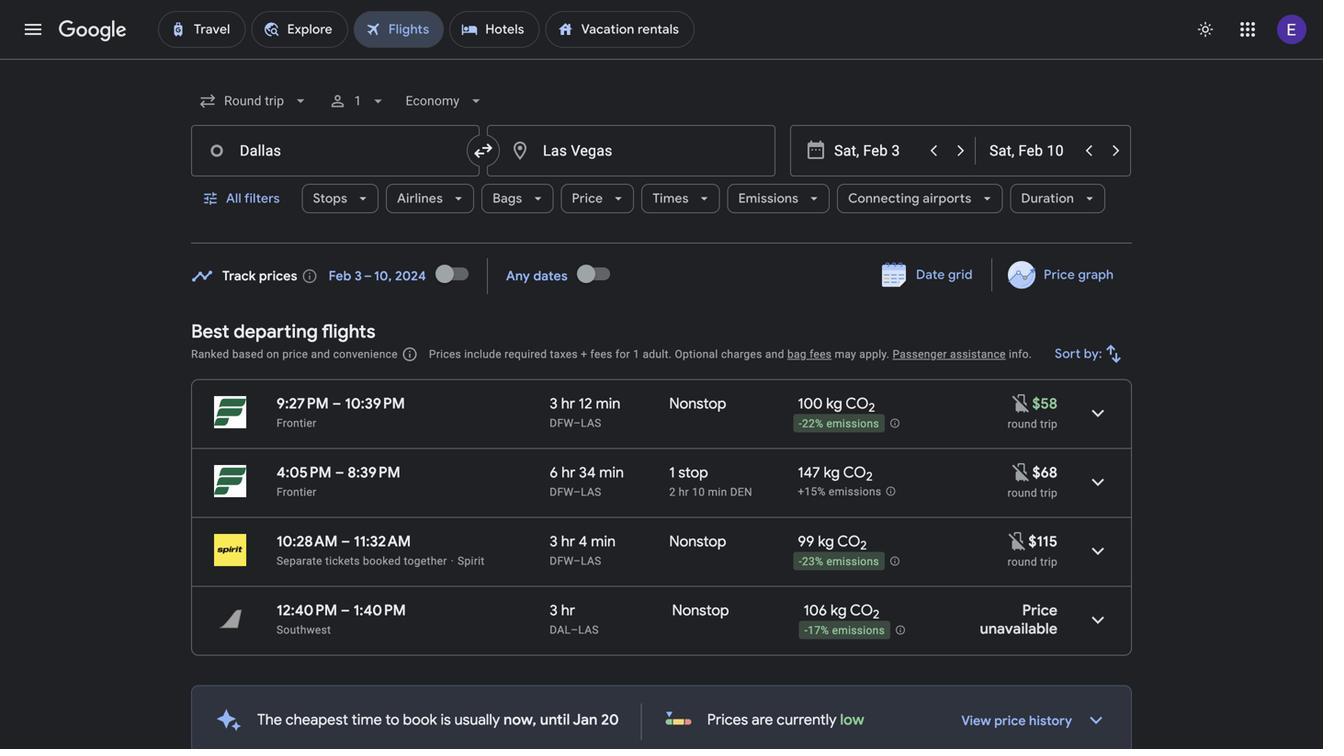 Task type: vqa. For each thing, say whether or not it's contained in the screenshot.
Waterbury,
no



Task type: locate. For each thing, give the bounding box(es) containing it.
kg right '99'
[[818, 532, 835, 551]]

frontier down the 9:27 pm
[[277, 417, 317, 430]]

hr inside '6 hr 34 min dfw – las'
[[562, 463, 576, 482]]

prices are currently low
[[708, 711, 865, 729]]

dfw for 3 hr 12 min
[[550, 417, 574, 430]]

3 round trip from the top
[[1008, 556, 1058, 569]]

0 vertical spatial dfw
[[550, 417, 574, 430]]

trip for $58
[[1041, 418, 1058, 431]]

Return text field
[[990, 126, 1075, 176]]

2 up -23% emissions
[[861, 538, 867, 554]]

learn more about ranking image
[[402, 346, 418, 363]]

emissions for 106
[[833, 624, 885, 637]]

all filters
[[226, 190, 280, 207]]

all
[[226, 190, 242, 207]]

price inside price unavailable
[[1023, 601, 1058, 620]]

- for 106
[[805, 624, 808, 637]]

2 vertical spatial round trip
[[1008, 556, 1058, 569]]

– inside the 9:27 pm – 10:39 pm frontier
[[332, 394, 342, 413]]

147 kg co 2
[[798, 463, 873, 485]]

for
[[616, 348, 631, 361]]

co up -22% emissions
[[846, 394, 869, 413]]

12
[[579, 394, 593, 413]]

round trip down $58
[[1008, 418, 1058, 431]]

this price for this flight doesn't include overhead bin access. if you need a carry-on bag, use the bags filter to update prices. image
[[1011, 392, 1033, 414], [1011, 461, 1033, 483], [1007, 530, 1029, 552]]

co up +15% emissions on the right bottom of page
[[844, 463, 867, 482]]

0 horizontal spatial prices
[[429, 348, 462, 361]]

dfw inside 3 hr 12 min dfw – las
[[550, 417, 574, 430]]

apply.
[[860, 348, 890, 361]]

2 vertical spatial trip
[[1041, 556, 1058, 569]]

min inside 3 hr 12 min dfw – las
[[596, 394, 621, 413]]

co up -17% emissions
[[850, 601, 873, 620]]

3 inside 3 hr dal – las
[[550, 601, 558, 620]]

emissions down 147 kg co 2
[[829, 486, 882, 498]]

– inside 3 hr 4 min dfw – las
[[574, 555, 581, 568]]

1 vertical spatial round trip
[[1008, 487, 1058, 500]]

2 inside 147 kg co 2
[[867, 469, 873, 485]]

together
[[404, 555, 447, 568]]

2 3 from the top
[[550, 532, 558, 551]]

kg for 147
[[824, 463, 840, 482]]

hr for 3 hr 4 min
[[561, 532, 575, 551]]

date grid button
[[869, 258, 988, 291]]

1 3 from the top
[[550, 394, 558, 413]]

emissions
[[739, 190, 799, 207]]

are
[[752, 711, 774, 729]]

0 vertical spatial prices
[[429, 348, 462, 361]]

2 up -22% emissions
[[869, 400, 876, 416]]

2 up +15% emissions on the right bottom of page
[[867, 469, 873, 485]]

 image
[[451, 555, 454, 568]]

leaves dallas love field at 12:40 pm on saturday, february 3 and arrives at harry reid international airport at 1:40 pm on saturday, february 3. element
[[277, 601, 406, 620]]

0 vertical spatial price
[[283, 348, 308, 361]]

None search field
[[191, 79, 1133, 244]]

12:40 pm – 1:40 pm southwest
[[277, 601, 406, 637]]

3 left 12
[[550, 394, 558, 413]]

bag fees button
[[788, 348, 832, 361]]

3 dfw from the top
[[550, 555, 574, 568]]

1 vertical spatial price
[[995, 713, 1026, 729]]

–
[[332, 394, 342, 413], [574, 417, 581, 430], [335, 463, 344, 482], [574, 486, 581, 499], [341, 532, 350, 551], [574, 555, 581, 568], [341, 601, 350, 620], [571, 624, 579, 637]]

3 3 from the top
[[550, 601, 558, 620]]

nonstop
[[670, 394, 727, 413], [670, 532, 727, 551], [672, 601, 730, 620]]

nonstop for 3 hr 4 min
[[670, 532, 727, 551]]

flight details. leaves dallas/fort worth international airport at 10:28 am on saturday, february 3 and arrives at harry reid international airport at 11:32 am on saturday, february 3. image
[[1076, 529, 1121, 573]]

trip
[[1041, 418, 1058, 431], [1041, 487, 1058, 500], [1041, 556, 1058, 569]]

co up -23% emissions
[[838, 532, 861, 551]]

34
[[579, 463, 596, 482]]

min for 6 hr 34 min
[[600, 463, 624, 482]]

dfw inside '6 hr 34 min dfw – las'
[[550, 486, 574, 499]]

1 vertical spatial frontier
[[277, 486, 317, 499]]

round down $68
[[1008, 487, 1038, 500]]

price for price
[[572, 190, 603, 207]]

price
[[283, 348, 308, 361], [995, 713, 1026, 729]]

3 left the 4
[[550, 532, 558, 551]]

hr left 10
[[679, 486, 689, 499]]

kg inside 99 kg co 2
[[818, 532, 835, 551]]

kg up -22% emissions
[[827, 394, 843, 413]]

hr inside 3 hr 12 min dfw – las
[[561, 394, 575, 413]]

2 for 106
[[873, 607, 880, 623]]

flight details. leaves dallas love field at 12:40 pm on saturday, february 3 and arrives at harry reid international airport at 1:40 pm on saturday, february 3. image
[[1076, 598, 1121, 642]]

kg inside 147 kg co 2
[[824, 463, 840, 482]]

0 vertical spatial this price for this flight doesn't include overhead bin access. if you need a carry-on bag, use the bags filter to update prices. image
[[1011, 392, 1033, 414]]

las inside '6 hr 34 min dfw – las'
[[581, 486, 602, 499]]

dfw for 3 hr 4 min
[[550, 555, 574, 568]]

– inside 3 hr dal – las
[[571, 624, 579, 637]]

kg up +15% emissions on the right bottom of page
[[824, 463, 840, 482]]

date grid
[[917, 267, 973, 283]]

kg
[[827, 394, 843, 413], [824, 463, 840, 482], [818, 532, 835, 551], [831, 601, 847, 620]]

3 round from the top
[[1008, 556, 1038, 569]]

las for 12
[[581, 417, 602, 430]]

11:32 am
[[354, 532, 411, 551]]

2 up -17% emissions
[[873, 607, 880, 623]]

$115
[[1029, 532, 1058, 551]]

- down '99'
[[799, 555, 803, 568]]

las down the 4
[[581, 555, 602, 568]]

+
[[581, 348, 588, 361]]

1 inside 1 stop 2 hr 10 min den
[[670, 463, 675, 482]]

main menu image
[[22, 18, 44, 40]]

to
[[386, 711, 400, 729]]

passenger assistance button
[[893, 348, 1006, 361]]

3 inside 3 hr 4 min dfw – las
[[550, 532, 558, 551]]

price right "on"
[[283, 348, 308, 361]]

Departure time: 4:05 PM. text field
[[277, 463, 332, 482]]

dfw inside 3 hr 4 min dfw – las
[[550, 555, 574, 568]]

prices
[[259, 268, 298, 285]]

2 vertical spatial 3
[[550, 601, 558, 620]]

Departure text field
[[835, 126, 919, 176]]

Arrival time: 1:40 PM. text field
[[354, 601, 406, 620]]

las inside 3 hr 4 min dfw – las
[[581, 555, 602, 568]]

1 vertical spatial this price for this flight doesn't include overhead bin access. if you need a carry-on bag, use the bags filter to update prices. image
[[1011, 461, 1033, 483]]

3 hr 4 min dfw – las
[[550, 532, 616, 568]]

2 vertical spatial -
[[805, 624, 808, 637]]

106 kg co 2
[[804, 601, 880, 623]]

0 horizontal spatial price
[[283, 348, 308, 361]]

now,
[[504, 711, 537, 729]]

trip down $68 text field
[[1041, 487, 1058, 500]]

assistance
[[951, 348, 1006, 361]]

frontier for 9:27 pm
[[277, 417, 317, 430]]

las inside 3 hr 12 min dfw – las
[[581, 417, 602, 430]]

round trip down $68 text field
[[1008, 487, 1058, 500]]

1 vertical spatial dfw
[[550, 486, 574, 499]]

1 horizontal spatial and
[[766, 348, 785, 361]]

min for 3 hr 4 min
[[591, 532, 616, 551]]

date
[[917, 267, 946, 283]]

1 dfw from the top
[[550, 417, 574, 430]]

dfw up 6
[[550, 417, 574, 430]]

this price for this flight doesn't include overhead bin access. if you need a carry-on bag, use the bags filter to update prices. image for $115
[[1007, 530, 1029, 552]]

1 frontier from the top
[[277, 417, 317, 430]]

fees right +
[[591, 348, 613, 361]]

cheapest
[[286, 711, 348, 729]]

any
[[506, 268, 530, 285]]

kg for 106
[[831, 601, 847, 620]]

3
[[550, 394, 558, 413], [550, 532, 558, 551], [550, 601, 558, 620]]

1:40 pm
[[354, 601, 406, 620]]

1 horizontal spatial fees
[[810, 348, 832, 361]]

1 horizontal spatial prices
[[708, 711, 749, 729]]

based
[[232, 348, 264, 361]]

2 round trip from the top
[[1008, 487, 1058, 500]]

1 vertical spatial price
[[1044, 267, 1075, 283]]

hr left 12
[[561, 394, 575, 413]]

0 vertical spatial frontier
[[277, 417, 317, 430]]

times
[[653, 190, 689, 207]]

hr right 6
[[562, 463, 576, 482]]

– right 9:27 pm "text field"
[[332, 394, 342, 413]]

hr left the 4
[[561, 532, 575, 551]]

min right 12
[[596, 394, 621, 413]]

0 horizontal spatial fees
[[591, 348, 613, 361]]

2 vertical spatial 1
[[670, 463, 675, 482]]

convenience
[[333, 348, 398, 361]]

kg inside 106 kg co 2
[[831, 601, 847, 620]]

hr up 'dal' at the bottom
[[561, 601, 575, 620]]

las for 4
[[581, 555, 602, 568]]

price right view
[[995, 713, 1026, 729]]

Departure time: 10:28 AM. text field
[[277, 532, 338, 551]]

4
[[579, 532, 588, 551]]

8:39 pm
[[348, 463, 401, 482]]

2024
[[395, 268, 426, 285]]

1 vertical spatial round
[[1008, 487, 1038, 500]]

1 vertical spatial 3
[[550, 532, 558, 551]]

1 vertical spatial trip
[[1041, 487, 1058, 500]]

2 down the 1 stop flight. element in the right bottom of the page
[[670, 486, 676, 499]]

and down the flights
[[311, 348, 330, 361]]

co for 106
[[850, 601, 873, 620]]

den
[[731, 486, 753, 499]]

track prices
[[222, 268, 298, 285]]

2 frontier from the top
[[277, 486, 317, 499]]

leaves dallas/fort worth international airport at 9:27 pm on saturday, february 3 and arrives at harry reid international airport at 10:39 pm on saturday, february 3. element
[[277, 394, 405, 413]]

flight details. leaves dallas/fort worth international airport at 4:05 pm on saturday, february 3 and arrives at harry reid international airport at 8:39 pm on saturday, february 3. image
[[1076, 460, 1121, 504]]

emissions for 99
[[827, 555, 880, 568]]

– left 1:40 pm text box
[[341, 601, 350, 620]]

best departing flights
[[191, 320, 376, 343]]

– down 12
[[574, 417, 581, 430]]

1 and from the left
[[311, 348, 330, 361]]

price button
[[561, 177, 635, 221]]

2 vertical spatial this price for this flight doesn't include overhead bin access. if you need a carry-on bag, use the bags filter to update prices. image
[[1007, 530, 1029, 552]]

3 for 3 hr 4 min
[[550, 532, 558, 551]]

trip down the $115 text box
[[1041, 556, 1058, 569]]

- down 106
[[805, 624, 808, 637]]

min right 34
[[600, 463, 624, 482]]

115 US dollars text field
[[1029, 532, 1058, 551]]

3 up 'dal' at the bottom
[[550, 601, 558, 620]]

tickets
[[325, 555, 360, 568]]

co inside 99 kg co 2
[[838, 532, 861, 551]]

2 inside "100 kg co 2"
[[869, 400, 876, 416]]

4:05 pm
[[277, 463, 332, 482]]

price right bags popup button
[[572, 190, 603, 207]]

price inside button
[[1044, 267, 1075, 283]]

dal
[[550, 624, 571, 637]]

round down the $115 text box
[[1008, 556, 1038, 569]]

2 for 100
[[869, 400, 876, 416]]

1 round trip from the top
[[1008, 418, 1058, 431]]

1 vertical spatial prices
[[708, 711, 749, 729]]

price left flight details. leaves dallas love field at 12:40 pm on saturday, february 3 and arrives at harry reid international airport at 1:40 pm on saturday, february 3. "icon" on the right of the page
[[1023, 601, 1058, 620]]

0 horizontal spatial and
[[311, 348, 330, 361]]

dfw
[[550, 417, 574, 430], [550, 486, 574, 499], [550, 555, 574, 568]]

min inside '6 hr 34 min dfw – las'
[[600, 463, 624, 482]]

adult.
[[643, 348, 672, 361]]

emissions down 106 kg co 2
[[833, 624, 885, 637]]

las down 12
[[581, 417, 602, 430]]

bags button
[[482, 177, 554, 221]]

0 vertical spatial 3
[[550, 394, 558, 413]]

2 inside 99 kg co 2
[[861, 538, 867, 554]]

emissions down "100 kg co 2"
[[827, 418, 880, 430]]

price left 'graph'
[[1044, 267, 1075, 283]]

1 round from the top
[[1008, 418, 1038, 431]]

las for 34
[[581, 486, 602, 499]]

trip down $58
[[1041, 418, 1058, 431]]

+15%
[[798, 486, 826, 498]]

None field
[[191, 85, 317, 118], [398, 85, 493, 118], [191, 85, 317, 118], [398, 85, 493, 118]]

0 vertical spatial round
[[1008, 418, 1038, 431]]

0 horizontal spatial 1
[[354, 93, 362, 108]]

1 vertical spatial nonstop flight. element
[[670, 532, 727, 554]]

1 vertical spatial -
[[799, 555, 803, 568]]

2 vertical spatial price
[[1023, 601, 1058, 620]]

none search field containing all filters
[[191, 79, 1133, 244]]

dfw down total duration 3 hr 4 min. element
[[550, 555, 574, 568]]

and left bag
[[766, 348, 785, 361]]

– left 8:39 pm text box
[[335, 463, 344, 482]]

2 vertical spatial dfw
[[550, 555, 574, 568]]

kg inside "100 kg co 2"
[[827, 394, 843, 413]]

hr inside 3 hr dal – las
[[561, 601, 575, 620]]

2 horizontal spatial 1
[[670, 463, 675, 482]]

nonstop flight. element
[[670, 394, 727, 416], [670, 532, 727, 554], [672, 601, 730, 623]]

loading results progress bar
[[0, 59, 1324, 63]]

0 vertical spatial nonstop
[[670, 394, 727, 413]]

3 trip from the top
[[1041, 556, 1058, 569]]

sort by: button
[[1048, 332, 1133, 376]]

– down the 4
[[574, 555, 581, 568]]

co inside "100 kg co 2"
[[846, 394, 869, 413]]

- down 100
[[799, 418, 803, 430]]

2 vertical spatial nonstop flight. element
[[672, 601, 730, 623]]

total duration 3 hr 12 min. element
[[550, 394, 670, 416]]

0 vertical spatial nonstop flight. element
[[670, 394, 727, 416]]

2 trip from the top
[[1041, 487, 1058, 500]]

0 vertical spatial round trip
[[1008, 418, 1058, 431]]

1 inside popup button
[[354, 93, 362, 108]]

prices right learn more about ranking icon
[[429, 348, 462, 361]]

0 vertical spatial -
[[799, 418, 803, 430]]

taxes
[[550, 348, 578, 361]]

2 vertical spatial round
[[1008, 556, 1038, 569]]

1
[[354, 93, 362, 108], [634, 348, 640, 361], [670, 463, 675, 482]]

min for 3 hr 12 min
[[596, 394, 621, 413]]

2 round from the top
[[1008, 487, 1038, 500]]

nonstop flight. element for 3 hr
[[672, 601, 730, 623]]

flight details. leaves dallas/fort worth international airport at 9:27 pm on saturday, february 3 and arrives at harry reid international airport at 10:39 pm on saturday, february 3. image
[[1076, 391, 1121, 435]]

2 and from the left
[[766, 348, 785, 361]]

emissions down 99 kg co 2
[[827, 555, 880, 568]]

prices left are
[[708, 711, 749, 729]]

frontier down 4:05 pm
[[277, 486, 317, 499]]

10:28 am – 11:32 am
[[277, 532, 411, 551]]

-
[[799, 418, 803, 430], [799, 555, 803, 568], [805, 624, 808, 637]]

– inside 3 hr 12 min dfw – las
[[574, 417, 581, 430]]

may
[[835, 348, 857, 361]]

price inside popup button
[[572, 190, 603, 207]]

fees right bag
[[810, 348, 832, 361]]

round trip down the $115
[[1008, 556, 1058, 569]]

min right 10
[[708, 486, 728, 499]]

2 vertical spatial nonstop
[[672, 601, 730, 620]]

0 vertical spatial trip
[[1041, 418, 1058, 431]]

and
[[311, 348, 330, 361], [766, 348, 785, 361]]

$58
[[1033, 394, 1058, 413]]

co for 147
[[844, 463, 867, 482]]

2 inside 106 kg co 2
[[873, 607, 880, 623]]

– down total duration 3 hr. 'element'
[[571, 624, 579, 637]]

frontier inside 4:05 pm – 8:39 pm frontier
[[277, 486, 317, 499]]

emissions for 100
[[827, 418, 880, 430]]

2 dfw from the top
[[550, 486, 574, 499]]

dfw down 6
[[550, 486, 574, 499]]

1 vertical spatial nonstop
[[670, 532, 727, 551]]

0 vertical spatial price
[[572, 190, 603, 207]]

nonstop for 3 hr
[[672, 601, 730, 620]]

1 for 1 stop 2 hr 10 min den
[[670, 463, 675, 482]]

co inside 106 kg co 2
[[850, 601, 873, 620]]

filters
[[244, 190, 280, 207]]

co inside 147 kg co 2
[[844, 463, 867, 482]]

3 inside 3 hr 12 min dfw – las
[[550, 394, 558, 413]]

Departure time: 12:40 PM. text field
[[277, 601, 337, 620]]

price for price graph
[[1044, 267, 1075, 283]]

this price for this flight doesn't include overhead bin access. if you need a carry-on bag, use the bags filter to update prices. image for $58
[[1011, 392, 1033, 414]]

feb 3 – 10, 2024
[[329, 268, 426, 285]]

separate tickets booked together
[[277, 555, 447, 568]]

– down 34
[[574, 486, 581, 499]]

stops button
[[302, 177, 379, 221]]

147
[[798, 463, 821, 482]]

min right the 4
[[591, 532, 616, 551]]

hr inside 3 hr 4 min dfw – las
[[561, 532, 575, 551]]

best
[[191, 320, 229, 343]]

kg up -17% emissions
[[831, 601, 847, 620]]

1 horizontal spatial 1
[[634, 348, 640, 361]]

20
[[601, 711, 619, 729]]

min inside 3 hr 4 min dfw – las
[[591, 532, 616, 551]]

round for $58
[[1008, 418, 1038, 431]]

separate tickets booked together. this trip includes tickets from multiple airlines. missed connections may be protected by kiwi.com.. element
[[277, 555, 447, 568]]

round down $58
[[1008, 418, 1038, 431]]

0 vertical spatial 1
[[354, 93, 362, 108]]

None text field
[[191, 125, 480, 177], [487, 125, 776, 177], [191, 125, 480, 177], [487, 125, 776, 177]]

las down 34
[[581, 486, 602, 499]]

Arrival time: 11:32 AM. text field
[[354, 532, 411, 551]]

3 for 3 hr
[[550, 601, 558, 620]]

nonstop flight. element for 3 hr 4 min
[[670, 532, 727, 554]]

1 trip from the top
[[1041, 418, 1058, 431]]

las right 'dal' at the bottom
[[579, 624, 599, 637]]

bags
[[493, 190, 522, 207]]

+15% emissions
[[798, 486, 882, 498]]

this price for this flight doesn't include overhead bin access. if you need a carry-on bag, use the bags filter to update prices. image for $68
[[1011, 461, 1033, 483]]

68 US dollars text field
[[1033, 463, 1058, 482]]

frontier inside the 9:27 pm – 10:39 pm frontier
[[277, 417, 317, 430]]

2 fees from the left
[[810, 348, 832, 361]]



Task type: describe. For each thing, give the bounding box(es) containing it.
round trip for $58
[[1008, 418, 1058, 431]]

unavailable
[[980, 620, 1058, 638]]

23%
[[803, 555, 824, 568]]

learn more about tracked prices image
[[301, 268, 318, 285]]

spirit
[[458, 555, 485, 568]]

find the best price region
[[191, 252, 1133, 306]]

las inside 3 hr dal – las
[[579, 624, 599, 637]]

2 inside 1 stop 2 hr 10 min den
[[670, 486, 676, 499]]

layover (1 of 1) is a 2 hr 10 min layover at denver international airport in denver. element
[[670, 485, 789, 500]]

currently
[[777, 711, 837, 729]]

sort
[[1056, 346, 1082, 362]]

dates
[[534, 268, 568, 285]]

stop
[[679, 463, 709, 482]]

1 for 1
[[354, 93, 362, 108]]

charges
[[721, 348, 763, 361]]

round trip for $115
[[1008, 556, 1058, 569]]

trip for $68
[[1041, 487, 1058, 500]]

track
[[222, 268, 256, 285]]

airlines button
[[386, 177, 474, 221]]

total duration 3 hr 4 min. element
[[550, 532, 670, 554]]

58 US dollars text field
[[1033, 394, 1058, 413]]

6 hr 34 min dfw – las
[[550, 463, 624, 499]]

kg for 100
[[827, 394, 843, 413]]

connecting airports
[[849, 190, 972, 207]]

prices for prices are currently low
[[708, 711, 749, 729]]

1 stop 2 hr 10 min den
[[670, 463, 753, 499]]

feb
[[329, 268, 352, 285]]

the cheapest time to book is usually now, until jan 20
[[257, 711, 619, 729]]

swap origin and destination. image
[[473, 140, 495, 162]]

106
[[804, 601, 828, 620]]

total duration 6 hr 34 min. element
[[550, 463, 670, 485]]

co for 99
[[838, 532, 861, 551]]

-22% emissions
[[799, 418, 880, 430]]

Departure time: 9:27 PM. text field
[[277, 394, 329, 413]]

booked
[[363, 555, 401, 568]]

4:05 pm – 8:39 pm frontier
[[277, 463, 401, 499]]

3 hr 12 min dfw – las
[[550, 394, 621, 430]]

leaves dallas/fort worth international airport at 4:05 pm on saturday, february 3 and arrives at harry reid international airport at 8:39 pm on saturday, february 3. element
[[277, 463, 401, 482]]

hr inside 1 stop 2 hr 10 min den
[[679, 486, 689, 499]]

duration button
[[1011, 177, 1106, 221]]

dfw for 6 hr 34 min
[[550, 486, 574, 499]]

by:
[[1085, 346, 1103, 362]]

99
[[798, 532, 815, 551]]

best departing flights main content
[[191, 252, 1133, 749]]

100 kg co 2
[[798, 394, 876, 416]]

kg for 99
[[818, 532, 835, 551]]

sort by:
[[1056, 346, 1103, 362]]

hr for 6 hr 34 min
[[562, 463, 576, 482]]

leaves dallas/fort worth international airport at 10:28 am on saturday, february 3 and arrives at harry reid international airport at 11:32 am on saturday, february 3. element
[[277, 532, 411, 551]]

total duration 3 hr. element
[[550, 601, 672, 623]]

hr for 3 hr 12 min
[[561, 394, 575, 413]]

flights
[[322, 320, 376, 343]]

southwest
[[277, 624, 331, 637]]

trip for $115
[[1041, 556, 1058, 569]]

1 vertical spatial 1
[[634, 348, 640, 361]]

10:28 am
[[277, 532, 338, 551]]

co for 100
[[846, 394, 869, 413]]

– inside '6 hr 34 min dfw – las'
[[574, 486, 581, 499]]

duration
[[1022, 190, 1075, 207]]

round for $115
[[1008, 556, 1038, 569]]

1 button
[[321, 79, 395, 123]]

until
[[540, 711, 570, 729]]

view price history
[[962, 713, 1073, 729]]

is
[[441, 711, 451, 729]]

2 for 147
[[867, 469, 873, 485]]

prices for prices include required taxes + fees for 1 adult. optional charges and bag fees may apply. passenger assistance
[[429, 348, 462, 361]]

– inside 12:40 pm – 1:40 pm southwest
[[341, 601, 350, 620]]

ranked
[[191, 348, 229, 361]]

low
[[841, 711, 865, 729]]

nonstop for 3 hr 12 min
[[670, 394, 727, 413]]

9:27 pm – 10:39 pm frontier
[[277, 394, 405, 430]]

price unavailable
[[980, 601, 1058, 638]]

Arrival time: 10:39 PM. text field
[[345, 394, 405, 413]]

airports
[[923, 190, 972, 207]]

100
[[798, 394, 823, 413]]

price graph
[[1044, 267, 1114, 283]]

22%
[[803, 418, 824, 430]]

price graph button
[[996, 258, 1129, 291]]

graph
[[1078, 267, 1114, 283]]

- for 99
[[799, 555, 803, 568]]

– up tickets
[[341, 532, 350, 551]]

connecting
[[849, 190, 920, 207]]

book
[[403, 711, 437, 729]]

- for 100
[[799, 418, 803, 430]]

airlines
[[397, 190, 443, 207]]

round trip for $68
[[1008, 487, 1058, 500]]

hr for 3 hr
[[561, 601, 575, 620]]

change appearance image
[[1184, 7, 1228, 51]]

1 fees from the left
[[591, 348, 613, 361]]

usually
[[455, 711, 500, 729]]

10
[[692, 486, 705, 499]]

1 stop flight. element
[[670, 463, 709, 485]]

times button
[[642, 177, 720, 221]]

departing
[[234, 320, 318, 343]]

price for price unavailable
[[1023, 601, 1058, 620]]

separate
[[277, 555, 322, 568]]

3 hr dal – las
[[550, 601, 599, 637]]

nonstop flight. element for 3 hr 12 min
[[670, 394, 727, 416]]

– inside 4:05 pm – 8:39 pm frontier
[[335, 463, 344, 482]]

optional
[[675, 348, 718, 361]]

view price history image
[[1075, 698, 1119, 742]]

-23% emissions
[[799, 555, 880, 568]]

prices include required taxes + fees for 1 adult. optional charges and bag fees may apply. passenger assistance
[[429, 348, 1006, 361]]

12:40 pm
[[277, 601, 337, 620]]

stops
[[313, 190, 348, 207]]

on
[[267, 348, 280, 361]]

grid
[[949, 267, 973, 283]]

min inside 1 stop 2 hr 10 min den
[[708, 486, 728, 499]]

6
[[550, 463, 558, 482]]

ranked based on price and convenience
[[191, 348, 398, 361]]

2 for 99
[[861, 538, 867, 554]]

1 horizontal spatial price
[[995, 713, 1026, 729]]

view
[[962, 713, 992, 729]]

frontier for 4:05 pm
[[277, 486, 317, 499]]

3 for 3 hr 12 min
[[550, 394, 558, 413]]

round for $68
[[1008, 487, 1038, 500]]

emissions button
[[728, 177, 830, 221]]

time
[[352, 711, 382, 729]]

history
[[1030, 713, 1073, 729]]

-17% emissions
[[805, 624, 885, 637]]

Arrival time: 8:39 PM. text field
[[348, 463, 401, 482]]

9:27 pm
[[277, 394, 329, 413]]

99 kg co 2
[[798, 532, 867, 554]]

17%
[[808, 624, 830, 637]]

10:39 pm
[[345, 394, 405, 413]]

the
[[257, 711, 282, 729]]



